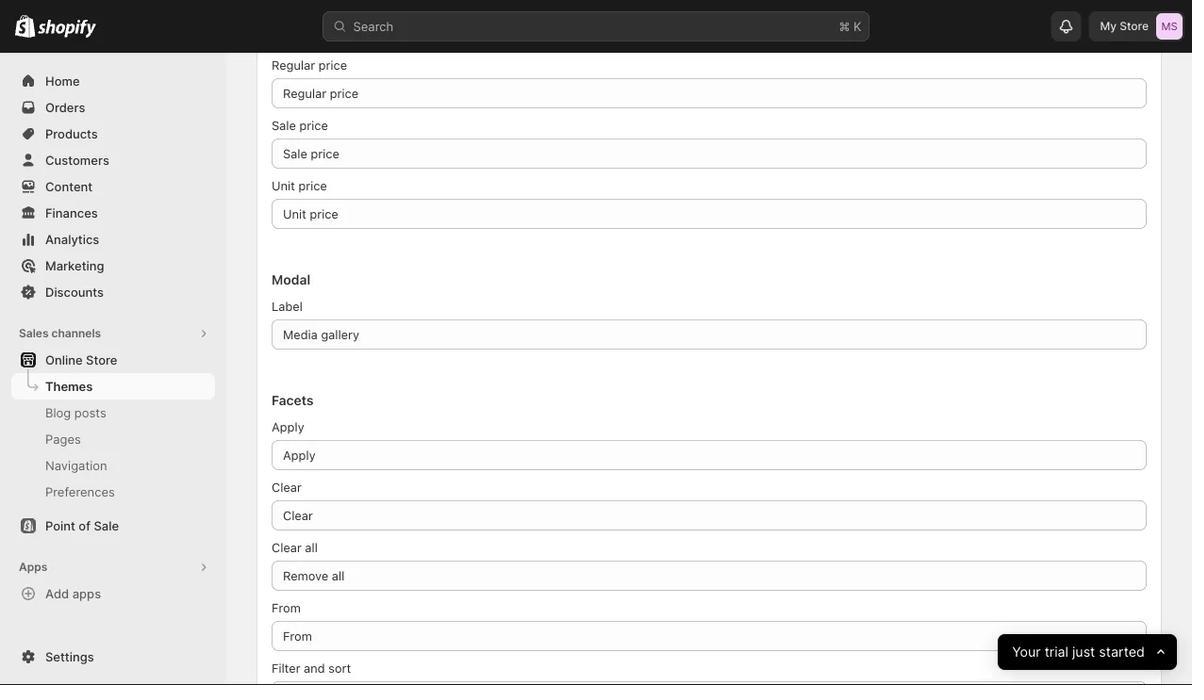 Task type: vqa. For each thing, say whether or not it's contained in the screenshot.
text box
no



Task type: describe. For each thing, give the bounding box(es) containing it.
⌘
[[839, 19, 850, 33]]

add
[[45, 587, 69, 601]]

1 vertical spatial online store link
[[11, 347, 215, 374]]

my
[[1100, 19, 1117, 33]]

discounts
[[45, 285, 104, 300]]

finances link
[[11, 200, 215, 226]]

settings
[[45, 650, 94, 665]]

shopify image
[[15, 15, 35, 37]]

preferences
[[45, 485, 115, 500]]

home link
[[11, 68, 215, 94]]

customers link
[[11, 147, 215, 174]]

pages link
[[11, 426, 215, 453]]

orders link
[[11, 94, 215, 121]]

blog
[[45, 406, 71, 420]]

point of sale link
[[11, 513, 215, 540]]

customers
[[45, 153, 109, 167]]

add apps
[[45, 587, 101, 601]]

products
[[45, 126, 98, 141]]

content link
[[11, 174, 215, 200]]

discounts link
[[11, 279, 215, 306]]

your trial just started
[[1012, 645, 1145, 661]]

1 horizontal spatial store
[[304, 23, 335, 37]]

settings link
[[11, 644, 215, 671]]

0 vertical spatial online store link
[[264, 21, 335, 40]]

orders
[[45, 100, 85, 115]]

blog posts
[[45, 406, 106, 420]]

my store image
[[1157, 13, 1183, 40]]

pages
[[45, 432, 81, 447]]

⌘ k
[[839, 19, 862, 33]]

marketing link
[[11, 253, 215, 279]]

themes link
[[11, 374, 215, 400]]

apps
[[72, 587, 101, 601]]

0 horizontal spatial online store
[[45, 353, 117, 367]]

navigation link
[[11, 453, 215, 479]]

of
[[79, 519, 91, 533]]

sales
[[19, 327, 49, 341]]



Task type: locate. For each thing, give the bounding box(es) containing it.
channels
[[51, 327, 101, 341]]

online store left search on the left of the page
[[264, 23, 335, 37]]

0 vertical spatial online
[[264, 23, 301, 37]]

products link
[[11, 121, 215, 147]]

shopify image
[[38, 19, 96, 38]]

0 horizontal spatial store
[[86, 353, 117, 367]]

search
[[353, 19, 394, 33]]

online store link
[[264, 21, 335, 40], [11, 347, 215, 374]]

add apps button
[[11, 581, 215, 608]]

blog posts link
[[11, 400, 215, 426]]

k
[[854, 19, 862, 33]]

2 horizontal spatial store
[[1120, 19, 1149, 33]]

online down sales channels
[[45, 353, 83, 367]]

store right my
[[1120, 19, 1149, 33]]

store down sales channels button
[[86, 353, 117, 367]]

0 horizontal spatial online store link
[[11, 347, 215, 374]]

1 horizontal spatial online
[[264, 23, 301, 37]]

point of sale
[[45, 519, 119, 533]]

1 horizontal spatial online store
[[264, 23, 335, 37]]

themes
[[45, 379, 93, 394]]

sales channels
[[19, 327, 101, 341]]

analytics link
[[11, 226, 215, 253]]

analytics
[[45, 232, 99, 247]]

point
[[45, 519, 75, 533]]

online store
[[264, 23, 335, 37], [45, 353, 117, 367]]

store left search on the left of the page
[[304, 23, 335, 37]]

sale
[[94, 519, 119, 533]]

online store link down "channels"
[[11, 347, 215, 374]]

trial
[[1045, 645, 1069, 661]]

online store link left search on the left of the page
[[264, 21, 335, 40]]

0 vertical spatial online store
[[264, 23, 335, 37]]

marketing
[[45, 258, 104, 273]]

just
[[1072, 645, 1095, 661]]

apps button
[[11, 555, 215, 581]]

started
[[1099, 645, 1145, 661]]

store
[[1120, 19, 1149, 33], [304, 23, 335, 37], [86, 353, 117, 367]]

your
[[1012, 645, 1041, 661]]

sales channels button
[[11, 321, 215, 347]]

my store
[[1100, 19, 1149, 33]]

home
[[45, 74, 80, 88]]

preferences link
[[11, 479, 215, 506]]

your trial just started button
[[998, 635, 1177, 671]]

content
[[45, 179, 93, 194]]

1 horizontal spatial online store link
[[264, 21, 335, 40]]

apps
[[19, 561, 47, 575]]

point of sale button
[[0, 513, 226, 540]]

0 horizontal spatial online
[[45, 353, 83, 367]]

online store down "channels"
[[45, 353, 117, 367]]

1 vertical spatial online store
[[45, 353, 117, 367]]

online
[[264, 23, 301, 37], [45, 353, 83, 367]]

1 vertical spatial online
[[45, 353, 83, 367]]

finances
[[45, 206, 98, 220]]

navigation
[[45, 458, 107, 473]]

online left search on the left of the page
[[264, 23, 301, 37]]

posts
[[74, 406, 106, 420]]



